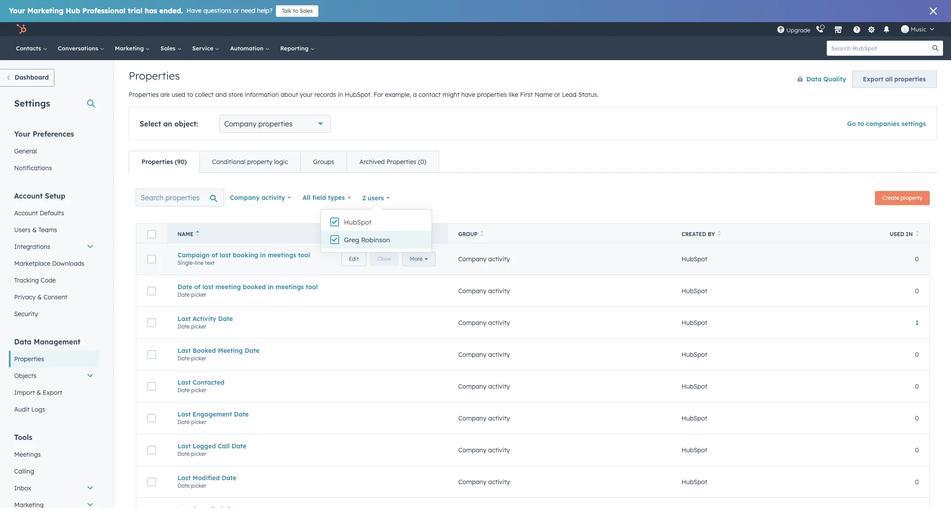 Task type: locate. For each thing, give the bounding box(es) containing it.
data quality
[[807, 75, 846, 83]]

properties down information
[[258, 119, 293, 128]]

press to sort. image right group
[[480, 230, 484, 237]]

company activity for last logged call date
[[458, 446, 510, 454]]

company properties button
[[219, 115, 331, 133]]

6 last from the top
[[178, 474, 191, 482]]

last left booking
[[220, 251, 231, 259]]

audit logs link
[[9, 401, 99, 418]]

&
[[32, 226, 37, 234], [37, 293, 42, 301], [37, 389, 41, 397]]

0 vertical spatial data
[[807, 75, 822, 83]]

picker down modified
[[191, 482, 206, 489]]

press to sort. image right the in
[[916, 230, 919, 237]]

management
[[34, 337, 80, 346]]

0 horizontal spatial sales
[[161, 45, 177, 52]]

in right booked
[[268, 283, 274, 291]]

quality
[[824, 75, 846, 83]]

7 0 from the top
[[915, 478, 919, 486]]

users
[[14, 226, 31, 234]]

help image
[[853, 26, 861, 34]]

hubspot for last contacted
[[682, 382, 708, 390]]

about
[[281, 91, 298, 99]]

export up audit logs link
[[43, 389, 62, 397]]

sales inside button
[[300, 8, 313, 14]]

calling
[[14, 468, 34, 475]]

objects button
[[9, 368, 99, 384]]

last booked meeting date button
[[178, 347, 437, 354]]

company
[[224, 119, 257, 128], [230, 194, 260, 202], [458, 255, 487, 263], [458, 287, 487, 295], [458, 319, 487, 327], [458, 351, 487, 358], [458, 382, 487, 390], [458, 414, 487, 422], [458, 446, 487, 454], [458, 478, 487, 486]]

2 vertical spatial properties
[[258, 119, 293, 128]]

1 vertical spatial data
[[14, 337, 32, 346]]

data for data management
[[14, 337, 32, 346]]

hubspot image
[[16, 24, 27, 34]]

lead
[[562, 91, 577, 99]]

0 vertical spatial export
[[863, 75, 884, 83]]

0 horizontal spatial data
[[14, 337, 32, 346]]

2 horizontal spatial to
[[858, 120, 864, 128]]

data left the quality
[[807, 75, 822, 83]]

1 vertical spatial properties
[[477, 91, 507, 99]]

notifications button
[[879, 22, 894, 36]]

and
[[215, 91, 227, 99]]

last
[[220, 251, 231, 259], [202, 283, 214, 291]]

marketing down trial
[[115, 45, 146, 52]]

activity for last modified date
[[488, 478, 510, 486]]

5 picker from the top
[[191, 419, 206, 425]]

press to sort. element for group
[[480, 230, 484, 238]]

by
[[708, 231, 715, 238]]

& right "users"
[[32, 226, 37, 234]]

1 vertical spatial name
[[178, 231, 193, 238]]

to right used
[[187, 91, 193, 99]]

last
[[178, 315, 191, 323], [178, 347, 191, 354], [178, 378, 191, 386], [178, 410, 191, 418], [178, 442, 191, 450], [178, 474, 191, 482]]

1 account from the top
[[14, 192, 43, 200]]

last left engagement
[[178, 410, 191, 418]]

& right privacy
[[37, 293, 42, 301]]

2 0 from the top
[[915, 287, 919, 295]]

last engagement date date picker
[[178, 410, 249, 425]]

tab list
[[129, 151, 439, 173]]

collect
[[195, 91, 214, 99]]

1 picker from the top
[[191, 291, 206, 298]]

2 vertical spatial to
[[858, 120, 864, 128]]

company for last contacted
[[458, 382, 487, 390]]

groups link
[[300, 151, 347, 172]]

list box containing hubspot
[[321, 210, 432, 252]]

in
[[338, 91, 343, 99], [260, 251, 266, 259], [268, 283, 274, 291]]

press to sort. element inside 'created by' 'button'
[[718, 230, 721, 238]]

property for conditional
[[247, 158, 272, 166]]

property inside button
[[901, 195, 923, 201]]

properties
[[895, 75, 926, 83], [477, 91, 507, 99], [258, 119, 293, 128]]

& inside data management element
[[37, 389, 41, 397]]

press to sort. element inside used in "button"
[[916, 230, 919, 238]]

or left lead
[[554, 91, 560, 99]]

0 horizontal spatial or
[[233, 7, 239, 15]]

name left ascending sort. press to sort descending. element
[[178, 231, 193, 238]]

press to sort. element inside group 'button'
[[480, 230, 484, 238]]

0 vertical spatial last
[[220, 251, 231, 259]]

export left all at top right
[[863, 75, 884, 83]]

export all properties button
[[852, 70, 937, 88]]

2 horizontal spatial in
[[338, 91, 343, 99]]

0 horizontal spatial export
[[43, 389, 62, 397]]

booking
[[233, 251, 258, 259]]

properties inside data management element
[[14, 355, 44, 363]]

company activity
[[230, 194, 285, 202], [458, 255, 510, 263], [458, 287, 510, 295], [458, 319, 510, 327], [458, 351, 510, 358], [458, 382, 510, 390], [458, 414, 510, 422], [458, 446, 510, 454], [458, 478, 510, 486]]

sales left 'service'
[[161, 45, 177, 52]]

press to sort. image inside used in "button"
[[916, 230, 919, 237]]

greg robinson image
[[901, 25, 909, 33]]

picker down logged
[[191, 450, 206, 457]]

1 horizontal spatial data
[[807, 75, 822, 83]]

data management element
[[9, 337, 99, 418]]

meetings inside date of last meeting booked in meetings tool date picker
[[276, 283, 304, 291]]

0 horizontal spatial last
[[202, 283, 214, 291]]

account setup
[[14, 192, 65, 200]]

last left the contacted
[[178, 378, 191, 386]]

activity for last logged call date
[[488, 446, 510, 454]]

0 vertical spatial sales
[[300, 8, 313, 14]]

company inside company activity popup button
[[230, 194, 260, 202]]

create property
[[883, 195, 923, 201]]

to for talk
[[293, 8, 298, 14]]

booked
[[193, 347, 216, 354]]

greg
[[344, 236, 359, 244]]

last inside campaign of last booking in meetings tool single-line text
[[220, 251, 231, 259]]

in right booking
[[260, 251, 266, 259]]

0 vertical spatial account
[[14, 192, 43, 200]]

sales right talk
[[300, 8, 313, 14]]

properties inside popup button
[[258, 119, 293, 128]]

6 picker from the top
[[191, 450, 206, 457]]

of inside campaign of last booking in meetings tool single-line text
[[212, 251, 218, 259]]

2 horizontal spatial properties
[[895, 75, 926, 83]]

or
[[233, 7, 239, 15], [554, 91, 560, 99]]

2 press to sort. element from the left
[[718, 230, 721, 238]]

picker
[[191, 291, 206, 298], [191, 323, 206, 330], [191, 355, 206, 362], [191, 387, 206, 393], [191, 419, 206, 425], [191, 450, 206, 457], [191, 482, 206, 489]]

press to sort. element right group
[[480, 230, 484, 238]]

types
[[328, 194, 345, 202]]

tool up last activity date button
[[306, 283, 318, 291]]

1 press to sort. image from the left
[[480, 230, 484, 237]]

list box
[[321, 210, 432, 252]]

last left logged
[[178, 442, 191, 450]]

hubspot for last logged call date
[[682, 446, 708, 454]]

press to sort. element for used in
[[916, 230, 919, 238]]

2 press to sort. image from the left
[[916, 230, 919, 237]]

activity for date of last meeting booked in meetings tool
[[488, 287, 510, 295]]

automation
[[230, 45, 265, 52]]

0 for last logged call date
[[915, 446, 919, 454]]

in right the records
[[338, 91, 343, 99]]

property left logic
[[247, 158, 272, 166]]

0 vertical spatial to
[[293, 8, 298, 14]]

reporting link
[[275, 36, 320, 60]]

edit button
[[342, 252, 366, 266]]

properties right all at top right
[[895, 75, 926, 83]]

settings link
[[866, 25, 877, 34]]

export
[[863, 75, 884, 83], [43, 389, 62, 397]]

to right go at the top
[[858, 120, 864, 128]]

contacted
[[193, 378, 224, 386]]

4 last from the top
[[178, 410, 191, 418]]

marketplaces image
[[835, 26, 843, 34]]

call
[[218, 442, 230, 450]]

1 vertical spatial your
[[14, 130, 30, 138]]

activity for last engagement date
[[488, 414, 510, 422]]

1 horizontal spatial sales
[[300, 8, 313, 14]]

last left activity
[[178, 315, 191, 323]]

1 vertical spatial &
[[37, 293, 42, 301]]

last left the meeting
[[202, 283, 214, 291]]

0 horizontal spatial press to sort. image
[[480, 230, 484, 237]]

account up "users"
[[14, 209, 38, 217]]

& right import
[[37, 389, 41, 397]]

of down line
[[194, 283, 201, 291]]

tracking code link
[[9, 272, 99, 289]]

example,
[[385, 91, 411, 99]]

hubspot for last modified date
[[682, 478, 708, 486]]

6 0 from the top
[[915, 446, 919, 454]]

picker down engagement
[[191, 419, 206, 425]]

1 press to sort. element from the left
[[480, 230, 484, 238]]

picker down the contacted
[[191, 387, 206, 393]]

settings
[[902, 120, 926, 128]]

5 0 from the top
[[915, 414, 919, 422]]

0 horizontal spatial property
[[247, 158, 272, 166]]

last inside last booked meeting date date picker
[[178, 347, 191, 354]]

2 vertical spatial &
[[37, 389, 41, 397]]

2 account from the top
[[14, 209, 38, 217]]

& for teams
[[32, 226, 37, 234]]

your up general
[[14, 130, 30, 138]]

last logged call date date picker
[[178, 442, 246, 457]]

data
[[807, 75, 822, 83], [14, 337, 32, 346]]

archived properties (0)
[[360, 158, 426, 166]]

1 vertical spatial meetings
[[276, 283, 304, 291]]

1 vertical spatial tool
[[306, 283, 318, 291]]

1 vertical spatial or
[[554, 91, 560, 99]]

picker inside date of last meeting booked in meetings tool date picker
[[191, 291, 206, 298]]

1 horizontal spatial in
[[268, 283, 274, 291]]

1 horizontal spatial press to sort. image
[[916, 230, 919, 237]]

2 vertical spatial in
[[268, 283, 274, 291]]

meeting
[[218, 347, 243, 354]]

0 horizontal spatial properties
[[258, 119, 293, 128]]

meetings inside campaign of last booking in meetings tool single-line text
[[268, 251, 296, 259]]

picker down activity
[[191, 323, 206, 330]]

meetings down name button
[[268, 251, 296, 259]]

press to sort. element
[[480, 230, 484, 238], [718, 230, 721, 238], [916, 230, 919, 238]]

used in
[[890, 231, 913, 238]]

0 vertical spatial property
[[247, 158, 272, 166]]

picker inside last activity date date picker
[[191, 323, 206, 330]]

last for meeting
[[202, 283, 214, 291]]

press to sort. image for group
[[480, 230, 484, 237]]

5 last from the top
[[178, 442, 191, 450]]

property
[[247, 158, 272, 166], [901, 195, 923, 201]]

1 vertical spatial export
[[43, 389, 62, 397]]

0 horizontal spatial of
[[194, 283, 201, 291]]

1 horizontal spatial to
[[293, 8, 298, 14]]

security
[[14, 310, 38, 318]]

upgrade image
[[777, 26, 785, 34]]

account up the account defaults
[[14, 192, 43, 200]]

company activity button
[[224, 189, 297, 207]]

your for your preferences
[[14, 130, 30, 138]]

tool down name button
[[298, 251, 310, 259]]

properties up objects on the left of page
[[14, 355, 44, 363]]

meetings right booked
[[276, 283, 304, 291]]

0 vertical spatial meetings
[[268, 251, 296, 259]]

press to sort. image
[[480, 230, 484, 237], [916, 230, 919, 237]]

press to sort. image inside group 'button'
[[480, 230, 484, 237]]

1 horizontal spatial property
[[901, 195, 923, 201]]

2 picker from the top
[[191, 323, 206, 330]]

import & export link
[[9, 384, 99, 401]]

4 picker from the top
[[191, 387, 206, 393]]

menu
[[776, 22, 941, 36]]

calling icon image
[[816, 26, 824, 34]]

properties (90)
[[142, 158, 187, 166]]

2 horizontal spatial press to sort. element
[[916, 230, 919, 238]]

has
[[145, 6, 157, 15]]

property inside tab list
[[247, 158, 272, 166]]

settings
[[14, 98, 50, 109]]

picker inside last modified date date picker
[[191, 482, 206, 489]]

last booked meeting date date picker
[[178, 347, 260, 362]]

privacy
[[14, 293, 36, 301]]

1
[[916, 319, 919, 327]]

contacts
[[16, 45, 43, 52]]

marketing left hub
[[27, 6, 64, 15]]

last inside date of last meeting booked in meetings tool date picker
[[202, 283, 214, 291]]

clone
[[377, 255, 391, 262]]

1 vertical spatial in
[[260, 251, 266, 259]]

picker up activity
[[191, 291, 206, 298]]

0 for last contacted
[[915, 382, 919, 390]]

0 vertical spatial properties
[[895, 75, 926, 83]]

1 vertical spatial of
[[194, 283, 201, 291]]

archived properties (0) link
[[347, 151, 439, 172]]

0 vertical spatial or
[[233, 7, 239, 15]]

company for date of last meeting booked in meetings tool
[[458, 287, 487, 295]]

all
[[303, 194, 311, 202]]

tab list containing properties (90)
[[129, 151, 439, 173]]

name button
[[167, 224, 448, 243]]

name inside name button
[[178, 231, 193, 238]]

data inside button
[[807, 75, 822, 83]]

0 horizontal spatial name
[[178, 231, 193, 238]]

3 press to sort. element from the left
[[916, 230, 919, 238]]

0 for last engagement date
[[915, 414, 919, 422]]

hubspot.
[[345, 91, 372, 99]]

campaign of last booking in meetings tool single-line text
[[178, 251, 310, 266]]

tracking
[[14, 276, 39, 284]]

service link
[[187, 36, 225, 60]]

like
[[509, 91, 519, 99]]

1 vertical spatial last
[[202, 283, 214, 291]]

last inside last activity date date picker
[[178, 315, 191, 323]]

0 vertical spatial marketing
[[27, 6, 64, 15]]

your up "hubspot" icon
[[9, 6, 25, 15]]

to inside talk to sales button
[[293, 8, 298, 14]]

7 picker from the top
[[191, 482, 206, 489]]

4 0 from the top
[[915, 382, 919, 390]]

0 horizontal spatial in
[[260, 251, 266, 259]]

1 vertical spatial sales
[[161, 45, 177, 52]]

Search HubSpot search field
[[827, 41, 935, 56]]

0 horizontal spatial press to sort. element
[[480, 230, 484, 238]]

properties left like
[[477, 91, 507, 99]]

1 vertical spatial marketing
[[115, 45, 146, 52]]

activity for last activity date
[[488, 319, 510, 327]]

tools element
[[9, 433, 99, 508]]

of up 'text'
[[212, 251, 218, 259]]

group
[[458, 231, 478, 238]]

1 horizontal spatial of
[[212, 251, 218, 259]]

hubspot for last booked meeting date
[[682, 351, 708, 358]]

marketing
[[27, 6, 64, 15], [115, 45, 146, 52]]

1 last from the top
[[178, 315, 191, 323]]

3 0 from the top
[[915, 351, 919, 358]]

0 vertical spatial of
[[212, 251, 218, 259]]

date of last meeting booked in meetings tool button
[[178, 283, 437, 291]]

tab panel
[[129, 172, 937, 508]]

picker inside last booked meeting date date picker
[[191, 355, 206, 362]]

properties left (0)
[[387, 158, 417, 166]]

trial
[[128, 6, 143, 15]]

close image
[[930, 8, 937, 15]]

import & export
[[14, 389, 62, 397]]

last left modified
[[178, 474, 191, 482]]

0 vertical spatial your
[[9, 6, 25, 15]]

to right talk
[[293, 8, 298, 14]]

3 last from the top
[[178, 378, 191, 386]]

company activity for last booked meeting date
[[458, 351, 510, 358]]

of inside date of last meeting booked in meetings tool date picker
[[194, 283, 201, 291]]

0 vertical spatial tool
[[298, 251, 310, 259]]

or left need
[[233, 7, 239, 15]]

last inside the last engagement date date picker
[[178, 410, 191, 418]]

press to sort. element right the in
[[916, 230, 919, 238]]

notifications link
[[9, 160, 99, 176]]

2 last from the top
[[178, 347, 191, 354]]

company for last engagement date
[[458, 414, 487, 422]]

3 picker from the top
[[191, 355, 206, 362]]

of for campaign
[[212, 251, 218, 259]]

1 horizontal spatial export
[[863, 75, 884, 83]]

integrations button
[[9, 238, 99, 255]]

are
[[160, 91, 170, 99]]

properties
[[129, 69, 180, 82], [129, 91, 159, 99], [142, 158, 173, 166], [387, 158, 417, 166], [14, 355, 44, 363]]

data down security
[[14, 337, 32, 346]]

1 vertical spatial account
[[14, 209, 38, 217]]

single-
[[178, 259, 195, 266]]

last left booked
[[178, 347, 191, 354]]

last contacted date picker
[[178, 378, 224, 393]]

in
[[906, 231, 913, 238]]

press to sort. image for used in
[[916, 230, 919, 237]]

picker down booked
[[191, 355, 206, 362]]

property right create
[[901, 195, 923, 201]]

talk
[[282, 8, 292, 14]]

information
[[245, 91, 279, 99]]

press to sort. element right by
[[718, 230, 721, 238]]

last inside last contacted date picker
[[178, 378, 191, 386]]

marketing link
[[110, 36, 155, 60]]

last for last activity date
[[178, 315, 191, 323]]

last inside last modified date date picker
[[178, 474, 191, 482]]

1 horizontal spatial press to sort. element
[[718, 230, 721, 238]]

name right first
[[535, 91, 553, 99]]

company activity for last activity date
[[458, 319, 510, 327]]

last inside 'last logged call date date picker'
[[178, 442, 191, 450]]

1 horizontal spatial last
[[220, 251, 231, 259]]

or inside your marketing hub professional trial has ended. have questions or need help?
[[233, 7, 239, 15]]

in inside date of last meeting booked in meetings tool date picker
[[268, 283, 274, 291]]

0 for date of last meeting booked in meetings tool
[[915, 287, 919, 295]]

last for last engagement date
[[178, 410, 191, 418]]

1 vertical spatial property
[[901, 195, 923, 201]]

0 vertical spatial name
[[535, 91, 553, 99]]

settings image
[[868, 26, 876, 34]]

0 horizontal spatial to
[[187, 91, 193, 99]]

press to sort. element for created by
[[718, 230, 721, 238]]

0 vertical spatial &
[[32, 226, 37, 234]]



Task type: describe. For each thing, give the bounding box(es) containing it.
general
[[14, 147, 37, 155]]

of for date
[[194, 283, 201, 291]]

ascending sort. press to sort descending. image
[[196, 230, 199, 237]]

ascending sort. press to sort descending. element
[[196, 230, 199, 238]]

1 0 from the top
[[915, 255, 919, 263]]

create
[[883, 195, 900, 201]]

hubspot for last engagement date
[[682, 414, 708, 422]]

data management
[[14, 337, 80, 346]]

talk to sales
[[282, 8, 313, 14]]

press to sort. image
[[718, 230, 721, 237]]

picker inside the last engagement date date picker
[[191, 419, 206, 425]]

questions
[[203, 7, 231, 15]]

ended.
[[159, 6, 183, 15]]

properties left (90)
[[142, 158, 173, 166]]

account defaults
[[14, 209, 64, 217]]

logs
[[31, 406, 45, 414]]

(0)
[[418, 158, 426, 166]]

0 for last modified date
[[915, 478, 919, 486]]

last for booking
[[220, 251, 231, 259]]

conversations
[[58, 45, 100, 52]]

in inside campaign of last booking in meetings tool single-line text
[[260, 251, 266, 259]]

modified
[[193, 474, 220, 482]]

created
[[682, 231, 706, 238]]

talk to sales button
[[276, 5, 319, 17]]

picker inside last contacted date picker
[[191, 387, 206, 393]]

to for go
[[858, 120, 864, 128]]

privacy & consent link
[[9, 289, 99, 306]]

edit
[[349, 255, 359, 262]]

account for account setup
[[14, 192, 43, 200]]

music button
[[896, 22, 940, 36]]

company for last activity date
[[458, 319, 487, 327]]

data quality button
[[788, 70, 847, 88]]

last modified date button
[[178, 474, 437, 482]]

company inside the company properties popup button
[[224, 119, 257, 128]]

1 button
[[916, 319, 919, 327]]

tab panel containing company activity
[[129, 172, 937, 508]]

more
[[410, 255, 423, 262]]

1 horizontal spatial marketing
[[115, 45, 146, 52]]

meetings link
[[9, 446, 99, 463]]

your preferences element
[[9, 129, 99, 176]]

company for last booked meeting date
[[458, 351, 487, 358]]

1 vertical spatial to
[[187, 91, 193, 99]]

notifications image
[[883, 26, 891, 34]]

go to companies settings button
[[847, 120, 926, 128]]

2 users
[[362, 194, 384, 202]]

logic
[[274, 158, 288, 166]]

defaults
[[40, 209, 64, 217]]

company for last modified date
[[458, 478, 487, 486]]

conditional property logic link
[[199, 151, 300, 172]]

activity for last booked meeting date
[[488, 351, 510, 358]]

conditional
[[212, 158, 246, 166]]

tool inside campaign of last booking in meetings tool single-line text
[[298, 251, 310, 259]]

need
[[241, 7, 255, 15]]

your for your marketing hub professional trial has ended. have questions or need help?
[[9, 6, 25, 15]]

2
[[362, 194, 366, 202]]

code
[[41, 276, 56, 284]]

last modified date date picker
[[178, 474, 237, 489]]

last for last booked meeting date
[[178, 347, 191, 354]]

marketplaces button
[[829, 22, 848, 36]]

properties inside 'button'
[[895, 75, 926, 83]]

company activity for date of last meeting booked in meetings tool
[[458, 287, 510, 295]]

contact
[[419, 91, 441, 99]]

account defaults link
[[9, 205, 99, 222]]

properties left are
[[129, 91, 159, 99]]

greg robinson
[[344, 236, 390, 244]]

your
[[300, 91, 313, 99]]

last engagement date button
[[178, 410, 437, 418]]

account for account defaults
[[14, 209, 38, 217]]

all
[[886, 75, 893, 83]]

export all properties
[[863, 75, 926, 83]]

inbox
[[14, 484, 31, 492]]

robinson
[[361, 236, 390, 244]]

company activity for last modified date
[[458, 478, 510, 486]]

last for last modified date
[[178, 474, 191, 482]]

menu containing music
[[776, 22, 941, 36]]

last for last contacted
[[178, 378, 191, 386]]

go
[[847, 120, 856, 128]]

more button
[[402, 252, 435, 266]]

date inside last contacted date picker
[[178, 387, 190, 393]]

export inside data management element
[[43, 389, 62, 397]]

activity inside company activity popup button
[[262, 194, 285, 202]]

your preferences
[[14, 130, 74, 138]]

hubspot for last activity date
[[682, 319, 708, 327]]

might
[[443, 91, 460, 99]]

& for consent
[[37, 293, 42, 301]]

setup
[[45, 192, 65, 200]]

1 horizontal spatial name
[[535, 91, 553, 99]]

have
[[187, 7, 202, 15]]

engagement
[[193, 410, 232, 418]]

Search search field
[[136, 189, 224, 207]]

account setup element
[[9, 191, 99, 322]]

0 for last booked meeting date
[[915, 351, 919, 358]]

& for export
[[37, 389, 41, 397]]

picker inside 'last logged call date date picker'
[[191, 450, 206, 457]]

company activity for last contacted
[[458, 382, 510, 390]]

0 vertical spatial in
[[338, 91, 343, 99]]

all field types
[[303, 194, 345, 202]]

export inside 'button'
[[863, 75, 884, 83]]

go to companies settings
[[847, 120, 926, 128]]

conversations link
[[53, 36, 110, 60]]

company activity inside popup button
[[230, 194, 285, 202]]

users & teams link
[[9, 222, 99, 238]]

your marketing hub professional trial has ended. have questions or need help?
[[9, 6, 273, 15]]

last logged call date button
[[178, 442, 437, 450]]

campaign of last booking in meetings tool button
[[178, 251, 334, 259]]

used in button
[[877, 224, 930, 243]]

data for data quality
[[807, 75, 822, 83]]

company for last logged call date
[[458, 446, 487, 454]]

last for last logged call date
[[178, 442, 191, 450]]

marketplace downloads link
[[9, 255, 99, 272]]

0 horizontal spatial marketing
[[27, 6, 64, 15]]

properties up are
[[129, 69, 180, 82]]

objects
[[14, 372, 36, 380]]

hubspot for date of last meeting booked in meetings tool
[[682, 287, 708, 295]]

1 horizontal spatial or
[[554, 91, 560, 99]]

tool inside date of last meeting booked in meetings tool date picker
[[306, 283, 318, 291]]

1 horizontal spatial properties
[[477, 91, 507, 99]]

downloads
[[52, 260, 84, 268]]

clone button
[[370, 252, 399, 266]]

status.
[[578, 91, 599, 99]]

dashboard link
[[0, 69, 55, 87]]

users & teams
[[14, 226, 57, 234]]

professional
[[82, 6, 126, 15]]

property for create
[[901, 195, 923, 201]]

field
[[312, 194, 326, 202]]

used
[[890, 231, 905, 238]]

help button
[[850, 22, 865, 36]]

consent
[[43, 293, 67, 301]]

search image
[[933, 45, 939, 51]]

activity for last contacted
[[488, 382, 510, 390]]

tools
[[14, 433, 32, 442]]

logged
[[193, 442, 216, 450]]

select
[[140, 119, 161, 128]]

booked
[[243, 283, 266, 291]]

created by
[[682, 231, 715, 238]]

company properties
[[224, 119, 293, 128]]

have
[[461, 91, 475, 99]]

inbox button
[[9, 480, 99, 497]]

calling icon button
[[812, 23, 827, 35]]

date of last meeting booked in meetings tool date picker
[[178, 283, 318, 298]]

line
[[195, 259, 203, 266]]

company activity for last engagement date
[[458, 414, 510, 422]]



Task type: vqa. For each thing, say whether or not it's contained in the screenshot.
Which of my marketing emails have the highest engagement?
no



